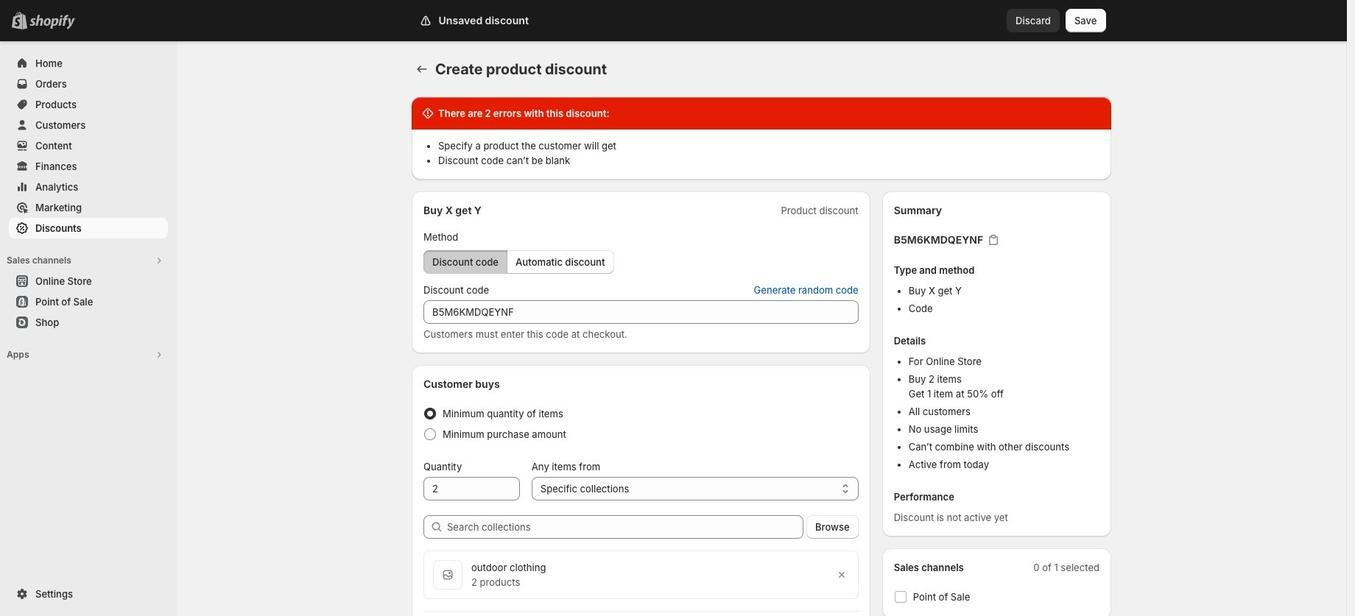 Task type: locate. For each thing, give the bounding box(es) containing it.
shopify image
[[29, 15, 75, 29]]

None text field
[[423, 477, 520, 501]]

None text field
[[423, 300, 859, 324]]



Task type: vqa. For each thing, say whether or not it's contained in the screenshot.
Search Collections text field
yes



Task type: describe. For each thing, give the bounding box(es) containing it.
Search collections text field
[[447, 516, 804, 539]]



